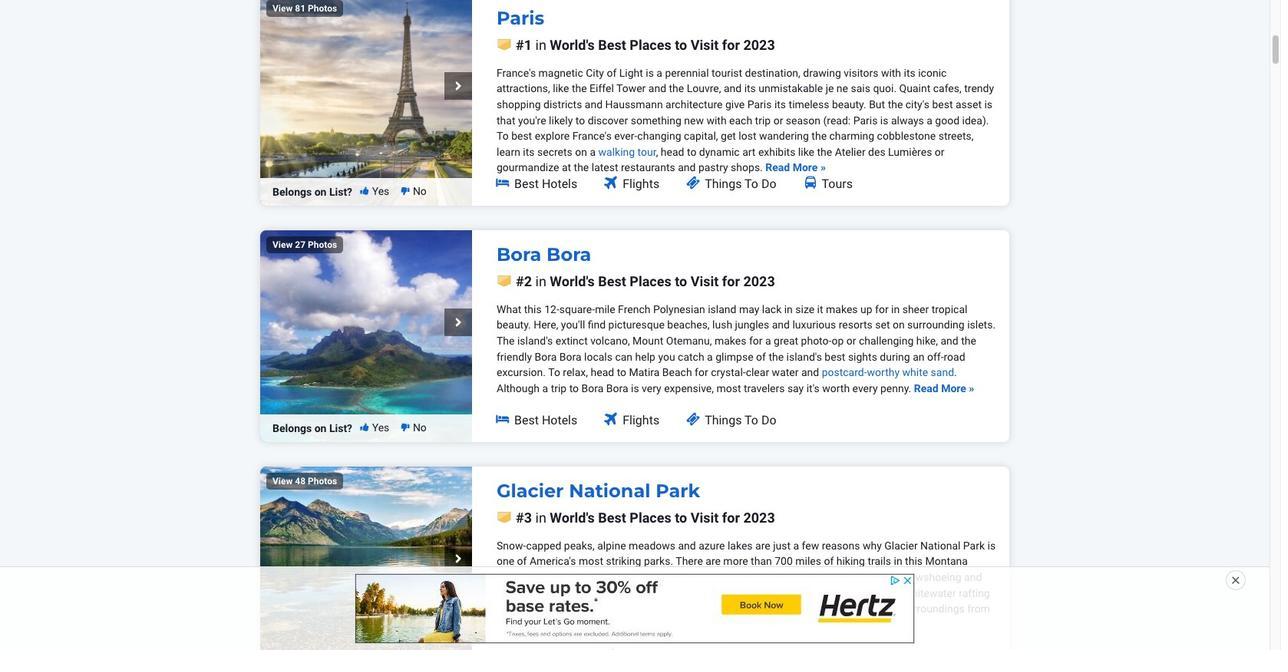 Task type: describe. For each thing, give the bounding box(es) containing it.
no button for paris
[[399, 184, 430, 200]]

otemanu,
[[666, 335, 712, 347]]

0 vertical spatial national
[[569, 480, 650, 502]]

do for paris
[[761, 176, 776, 191]]

hike,
[[916, 335, 938, 347]]

2023 for bora bora
[[743, 273, 775, 289]]

shops.
[[731, 161, 763, 174]]

places for paris
[[630, 37, 671, 53]]

summer
[[608, 587, 647, 599]]

1 horizontal spatial with
[[881, 67, 901, 79]]

excursion.
[[497, 366, 546, 379]]

2
[[524, 273, 532, 289]]

park inside snow-capped peaks, alpine meadows and azure lakes are just a few reasons why glacier national park is one of america's most striking parks. there are more than 700 miles of hiking trails in this montana crown jewel, plus 13 designated areas for
[[963, 539, 985, 552]]

haussmann
[[605, 98, 663, 111]]

the up among
[[590, 587, 605, 599]]

eiffel
[[590, 82, 614, 95]]

(read:
[[823, 114, 851, 126]]

be
[[772, 618, 783, 631]]

unmistakable
[[759, 82, 823, 95]]

its down unmistakable
[[774, 98, 786, 111]]

rather
[[811, 603, 839, 615]]

sights
[[848, 350, 877, 363]]

in right 1
[[535, 37, 546, 53]]

very
[[642, 382, 661, 394]]

list? for bora bora
[[329, 422, 352, 434]]

the right in
[[755, 571, 770, 583]]

0 vertical spatial makes
[[826, 303, 858, 315]]

bora down extinct
[[559, 350, 581, 363]]

a up latest
[[590, 146, 596, 158]]

view for paris
[[272, 3, 293, 14]]

for up the island
[[722, 273, 740, 289]]

its up the quaint
[[904, 67, 916, 79]]

the left atelier
[[817, 146, 832, 158]]

yes button for bora bora
[[359, 420, 393, 436]]

the down 'city'
[[572, 82, 587, 95]]

lake
[[807, 587, 829, 599]]

the down season at right top
[[812, 130, 827, 142]]

to up perennial
[[675, 37, 687, 53]]

idea).
[[962, 114, 989, 126]]

on inside what this 12-square-mile french polynesian island may lack in size it makes up for in sheer tropical beauty. here, you'll find picturesque beaches, lush jungles and luxurious resorts set on surrounding islets. the island's extinct volcano, mount otemanu, makes for a great photo-op or challenging hike, and the friendly bora bora locals can help you catch a glimpse of the island's best sights during an off-road excursion. to relax, head to matira beach for crystal-clear water and
[[893, 319, 905, 331]]

and inside snow-capped peaks, alpine meadows and azure lakes are just a few reasons why glacier national park is one of america's most striking parks. there are more than 700 miles of hiking trails in this montana crown jewel, plus 13 designated areas for
[[678, 539, 696, 552]]

bora up 2
[[497, 243, 541, 265]]

or inside france's magnetic city of light is a perennial tourist destination, drawing visitors with its iconic attractions, like the eiffel tower and the louvre, and its unmistakable je ne sais quoi. quaint cafes, trendy shopping districts and haussmann architecture give paris its timeless beauty. but the city's best asset is that you're likely to discover something new with each trip or season (read: paris is always a good idea). to best explore france's ever-changing capital, get lost wandering the charming cobblestone streets, learn its secrets on a
[[773, 114, 783, 126]]

postcard-
[[822, 366, 867, 379]]

yes for paris
[[372, 185, 389, 198]]

and up "road"
[[941, 335, 958, 347]]

sun
[[699, 618, 717, 631]]

flights link for paris
[[602, 169, 659, 193]]

perennial
[[665, 67, 709, 79]]

while
[[530, 587, 554, 599]]

quoi.
[[873, 82, 897, 95]]

glacier national park link
[[497, 480, 700, 502]]

striking
[[606, 555, 641, 568]]

best for glacier national park
[[598, 510, 626, 526]]

photos for bora bora
[[308, 239, 337, 250]]

of right one
[[517, 555, 527, 568]]

areas
[[651, 571, 678, 583]]

miles
[[795, 555, 821, 568]]

reasons
[[822, 539, 860, 552]]

during inside . in the winter, travelers can enjoy snowshoeing and skiing, while during the summer vacationers can go swimming in lake mcdonald and whitewater rafting on flathead river, among other popular activities. for those who'd rather admire their surroundings from their car, a scenic drive along going-to-the-sun road can't be missed.
[[557, 587, 587, 599]]

tourist
[[712, 67, 742, 79]]

things to do for paris
[[705, 176, 776, 191]]

in right 2
[[535, 273, 546, 289]]

glacier national park
[[497, 480, 700, 502]]

or inside , head to dynamic art exhibits like the atelier des lumières or gourmandize at the latest restaurants and pastry shops.
[[935, 146, 945, 158]]

. in the winter, travelers can enjoy snowshoeing and skiing, while during the summer vacationers can go swimming in lake mcdonald and whitewater rafting on flathead river, among other popular activities. for those who'd rather admire their surroundings from their car, a scenic drive along going-to-the-sun road can't be missed.
[[497, 571, 990, 631]]

good
[[935, 114, 960, 126]]

2 horizontal spatial can
[[850, 571, 867, 583]]

# 3 in world's best places to visit for 2023
[[516, 510, 775, 526]]

worth
[[822, 382, 850, 394]]

catch
[[678, 350, 704, 363]]

most inside . although a trip to bora bora is very expensive, most travelers say it's worth every penny.
[[716, 382, 741, 394]]

magnetic
[[539, 67, 583, 79]]

0 horizontal spatial best
[[511, 130, 532, 142]]

best down the "although"
[[514, 413, 539, 427]]

trails
[[868, 555, 891, 568]]

0 horizontal spatial paris
[[497, 7, 544, 29]]

of inside france's magnetic city of light is a perennial tourist destination, drawing visitors with its iconic attractions, like the eiffel tower and the louvre, and its unmistakable je ne sais quoi. quaint cafes, trendy shopping districts and haussmann architecture give paris its timeless beauty. but the city's best asset is that you're likely to discover something new with each trip or season (read: paris is always a good idea). to best explore france's ever-changing capital, get lost wandering the charming cobblestone streets, learn its secrets on a
[[607, 67, 617, 79]]

to inside france's magnetic city of light is a perennial tourist destination, drawing visitors with its iconic attractions, like the eiffel tower and the louvre, and its unmistakable je ne sais quoi. quaint cafes, trendy shopping districts and haussmann architecture give paris its timeless beauty. but the city's best asset is that you're likely to discover something new with each trip or season (read: paris is always a good idea). to best explore france's ever-changing capital, get lost wandering the charming cobblestone streets, learn its secrets on a
[[497, 130, 509, 142]]

and up great
[[772, 319, 790, 331]]

. although a trip to bora bora is very expensive, most travelers say it's worth every penny.
[[497, 366, 957, 394]]

asset
[[956, 98, 982, 111]]

bora down relax,
[[581, 382, 604, 394]]

for
[[734, 603, 749, 615]]

a left perennial
[[657, 67, 662, 79]]

best down gourmandize at left top
[[514, 176, 539, 191]]

exhibits
[[758, 146, 796, 158]]

is inside . although a trip to bora bora is very expensive, most travelers say it's worth every penny.
[[631, 382, 639, 394]]

13
[[581, 571, 593, 583]]

most inside snow-capped peaks, alpine meadows and azure lakes are just a few reasons why glacier national park is one of america's most striking parks. there are more than 700 miles of hiking trails in this montana crown jewel, plus 13 designated areas for
[[579, 555, 603, 568]]

world's for paris
[[550, 37, 595, 53]]

and right 'tower'
[[648, 82, 666, 95]]

crystal-
[[711, 366, 746, 379]]

is down trendy
[[984, 98, 993, 111]]

can inside what this 12-square-mile french polynesian island may lack in size it makes up for in sheer tropical beauty. here, you'll find picturesque beaches, lush jungles and luxurious resorts set on surrounding islets. the island's extinct volcano, mount otemanu, makes for a great photo-op or challenging hike, and the friendly bora bora locals can help you catch a glimpse of the island's best sights during an off-road excursion. to relax, head to matira beach for crystal-clear water and
[[615, 350, 633, 363]]

quaint
[[899, 82, 930, 95]]

a inside . in the winter, travelers can enjoy snowshoeing and skiing, while during the summer vacationers can go swimming in lake mcdonald and whitewater rafting on flathead river, among other popular activities. for those who'd rather admire their surroundings from their car, a scenic drive along going-to-the-sun road can't be missed.
[[540, 618, 546, 631]]

friendly
[[497, 350, 532, 363]]

there
[[676, 555, 703, 568]]

81
[[295, 3, 306, 14]]

trip inside france's magnetic city of light is a perennial tourist destination, drawing visitors with its iconic attractions, like the eiffel tower and the louvre, and its unmistakable je ne sais quoi. quaint cafes, trendy shopping districts and haussmann architecture give paris its timeless beauty. but the city's best asset is that you're likely to discover something new with each trip or season (read: paris is always a good idea). to best explore france's ever-changing capital, get lost wandering the charming cobblestone streets, learn its secrets on a
[[755, 114, 771, 126]]

the down perennial
[[669, 82, 684, 95]]

things to do link for bora bora
[[684, 406, 776, 430]]

art
[[742, 146, 756, 158]]

of down reasons
[[824, 555, 834, 568]]

lumières
[[888, 146, 932, 158]]

walking
[[598, 146, 635, 158]]

secrets
[[537, 146, 572, 158]]

from
[[967, 603, 990, 615]]

best hotels link for paris
[[494, 169, 577, 193]]

matira
[[629, 366, 660, 379]]

flights for paris
[[623, 176, 659, 191]]

0 vertical spatial glacier
[[497, 480, 564, 502]]

activities.
[[686, 603, 731, 615]]

0 horizontal spatial france's
[[497, 67, 536, 79]]

along
[[608, 618, 634, 631]]

charming
[[829, 130, 874, 142]]

america's
[[530, 555, 576, 568]]

missed.
[[786, 618, 824, 631]]

mcdonald
[[832, 587, 880, 599]]

and down "eiffel"
[[585, 98, 603, 111]]

1
[[524, 37, 532, 53]]

places for glacier national park
[[630, 510, 671, 526]]

is down but
[[880, 114, 888, 126]]

# for glacier national park
[[516, 510, 524, 526]]

2023 for paris
[[743, 37, 775, 53]]

. for bora bora
[[954, 366, 957, 379]]

trip inside . although a trip to bora bora is very expensive, most travelers say it's worth every penny.
[[551, 382, 567, 394]]

bora up excursion.
[[535, 350, 557, 363]]

to up meadows
[[675, 510, 687, 526]]

wandering
[[759, 130, 809, 142]]

bora left very
[[606, 382, 628, 394]]

the down islets.
[[961, 335, 976, 347]]

restaurants
[[621, 161, 675, 174]]

drawing
[[803, 67, 841, 79]]

and up give
[[724, 82, 742, 95]]

places for bora bora
[[630, 273, 671, 289]]

photos for paris
[[308, 3, 337, 14]]

ne
[[837, 82, 848, 95]]

admire
[[842, 603, 875, 615]]

and down enjoy
[[883, 587, 901, 599]]

flights link for bora bora
[[602, 406, 659, 430]]

1 horizontal spatial france's
[[572, 130, 612, 142]]

city
[[586, 67, 604, 79]]

2 horizontal spatial paris
[[853, 114, 878, 126]]

belongs on list? for paris
[[272, 186, 352, 198]]

head inside what this 12-square-mile french polynesian island may lack in size it makes up for in sheer tropical beauty. here, you'll find picturesque beaches, lush jungles and luxurious resorts set on surrounding islets. the island's extinct volcano, mount otemanu, makes for a great photo-op or challenging hike, and the friendly bora bora locals can help you catch a glimpse of the island's best sights during an off-road excursion. to relax, head to matira beach for crystal-clear water and
[[591, 366, 614, 379]]

each
[[729, 114, 752, 126]]

no for paris
[[413, 185, 427, 198]]

read more link for bora
[[911, 382, 974, 394]]

the right at
[[574, 161, 589, 174]]

streets,
[[938, 130, 974, 142]]

like inside , head to dynamic art exhibits like the atelier des lumières or gourmandize at the latest restaurants and pastry shops.
[[798, 146, 814, 158]]

up
[[860, 303, 872, 315]]

1 vertical spatial their
[[497, 618, 518, 631]]

things for bora bora
[[705, 413, 742, 427]]

set
[[875, 319, 890, 331]]

vacationers
[[650, 587, 706, 599]]

world's for bora bora
[[550, 273, 595, 289]]

among
[[583, 603, 617, 615]]

swimming
[[743, 587, 793, 599]]

hotels for bora bora
[[542, 413, 577, 427]]

for down the "jungles"
[[749, 335, 763, 347]]

0 vertical spatial read more link
[[763, 161, 826, 174]]

tours link
[[801, 169, 853, 193]]

its up gourmandize at left top
[[523, 146, 535, 158]]

1 horizontal spatial their
[[878, 603, 899, 615]]

or inside what this 12-square-mile french polynesian island may lack in size it makes up for in sheer tropical beauty. here, you'll find picturesque beaches, lush jungles and luxurious resorts set on surrounding islets. the island's extinct volcano, mount otemanu, makes for a great photo-op or challenging hike, and the friendly bora bora locals can help you catch a glimpse of the island's best sights during an off-road excursion. to relax, head to matira beach for crystal-clear water and
[[846, 335, 856, 347]]

surrounding
[[907, 319, 965, 331]]

on up view 27 photos
[[314, 186, 327, 198]]

advertisement region
[[355, 574, 914, 643]]

in right 3
[[535, 510, 546, 526]]

view 27 photos
[[272, 239, 337, 250]]

can't
[[747, 618, 769, 631]]

2 vertical spatial can
[[708, 587, 726, 599]]

surroundings
[[902, 603, 965, 615]]

a right catch
[[707, 350, 713, 363]]

and up it's
[[801, 366, 819, 379]]

1 horizontal spatial island's
[[786, 350, 822, 363]]

sais
[[851, 82, 870, 95]]

# for bora bora
[[516, 273, 524, 289]]

to down . although a trip to bora bora is very expensive, most travelers say it's worth every penny.
[[745, 413, 758, 427]]

a left great
[[765, 335, 771, 347]]

photo-
[[801, 335, 832, 347]]

in left size
[[784, 303, 793, 315]]

what
[[497, 303, 521, 315]]

of inside what this 12-square-mile french polynesian island may lack in size it makes up for in sheer tropical beauty. here, you'll find picturesque beaches, lush jungles and luxurious resorts set on surrounding islets. the island's extinct volcano, mount otemanu, makes for a great photo-op or challenging hike, and the friendly bora bora locals can help you catch a glimpse of the island's best sights during an off-road excursion. to relax, head to matira beach for crystal-clear water and
[[756, 350, 766, 363]]

a left good on the top of the page
[[927, 114, 933, 126]]

off-
[[927, 350, 944, 363]]

view 81 photos
[[272, 3, 337, 14]]



Task type: vqa. For each thing, say whether or not it's contained in the screenshot.
tell
no



Task type: locate. For each thing, give the bounding box(es) containing it.
plus
[[558, 571, 578, 583]]

0 vertical spatial most
[[716, 382, 741, 394]]

1 yes from the top
[[372, 185, 389, 198]]

1 vertical spatial makes
[[715, 335, 746, 347]]

1 horizontal spatial like
[[798, 146, 814, 158]]

view for bora bora
[[272, 239, 293, 250]]

# up snow-
[[516, 510, 524, 526]]

2 vertical spatial visit
[[691, 510, 719, 526]]

destination,
[[745, 67, 800, 79]]

for inside snow-capped peaks, alpine meadows and azure lakes are just a few reasons why glacier national park is one of america's most striking parks. there are more than 700 miles of hiking trails in this montana crown jewel, plus 13 designated areas for
[[680, 571, 694, 583]]

it
[[817, 303, 823, 315]]

visit for glacier national park
[[691, 510, 719, 526]]

discover
[[588, 114, 628, 126]]

season
[[786, 114, 821, 126]]

things to do for bora bora
[[705, 413, 776, 427]]

louvre,
[[687, 82, 721, 95]]

national inside snow-capped peaks, alpine meadows and azure lakes are just a few reasons why glacier national park is one of america's most striking parks. there are more than 700 miles of hiking trails in this montana crown jewel, plus 13 designated areas for
[[920, 539, 961, 552]]

op
[[832, 335, 844, 347]]

1 vertical spatial belongs
[[272, 422, 312, 434]]

1 horizontal spatial .
[[954, 366, 957, 379]]

2 best hotels link from the top
[[494, 406, 577, 430]]

best hotels for paris
[[514, 176, 577, 191]]

0 vertical spatial this
[[524, 303, 542, 315]]

size
[[795, 303, 815, 315]]

hiking
[[836, 555, 865, 568]]

a
[[657, 67, 662, 79], [927, 114, 933, 126], [590, 146, 596, 158], [765, 335, 771, 347], [707, 350, 713, 363], [542, 382, 548, 394], [793, 539, 799, 552], [540, 618, 546, 631]]

world's for glacier national park
[[550, 510, 595, 526]]

1 vertical spatial glacier
[[884, 539, 918, 552]]

to right likely
[[575, 114, 585, 126]]

get
[[721, 130, 736, 142]]

3 view from the top
[[272, 476, 293, 486]]

of
[[607, 67, 617, 79], [756, 350, 766, 363], [517, 555, 527, 568], [824, 555, 834, 568]]

you're
[[518, 114, 546, 126]]

0 vertical spatial flights
[[623, 176, 659, 191]]

1 vertical spatial hotels
[[542, 413, 577, 427]]

0 horizontal spatial are
[[706, 555, 721, 568]]

every
[[852, 382, 878, 394]]

. inside . although a trip to bora bora is very expensive, most travelers say it's worth every penny.
[[954, 366, 957, 379]]

1 vertical spatial yes
[[372, 422, 389, 434]]

flights link down walking tour at the top of the page
[[602, 169, 659, 193]]

attractions,
[[497, 82, 550, 95]]

to inside france's magnetic city of light is a perennial tourist destination, drawing visitors with its iconic attractions, like the eiffel tower and the louvre, and its unmistakable je ne sais quoi. quaint cafes, trendy shopping districts and haussmann architecture give paris its timeless beauty. but the city's best asset is that you're likely to discover something new with each trip or season (read: paris is always a good idea). to best explore france's ever-changing capital, get lost wandering the charming cobblestone streets, learn its secrets on a
[[575, 114, 585, 126]]

2 photos from the top
[[308, 239, 337, 250]]

car,
[[521, 618, 537, 631]]

0 vertical spatial photos
[[308, 3, 337, 14]]

to inside , head to dynamic art exhibits like the atelier des lumières or gourmandize at the latest restaurants and pastry shops.
[[687, 146, 696, 158]]

1 horizontal spatial trip
[[755, 114, 771, 126]]

read more link for national
[[824, 618, 887, 631]]

to left relax,
[[548, 366, 560, 379]]

districts
[[543, 98, 582, 111]]

cobblestone
[[877, 130, 936, 142]]

to down shops.
[[745, 176, 758, 191]]

in left sheer
[[891, 303, 900, 315]]

for up tourist
[[722, 37, 740, 53]]

read more link
[[763, 161, 826, 174], [911, 382, 974, 394], [824, 618, 887, 631]]

. inside . in the winter, travelers can enjoy snowshoeing and skiing, while during the summer vacationers can go swimming in lake mcdonald and whitewater rafting on flathead river, among other popular activities. for those who'd rather admire their surroundings from their car, a scenic drive along going-to-the-sun road can't be missed.
[[738, 571, 741, 583]]

belongs for paris
[[272, 186, 312, 198]]

read more link down exhibits
[[763, 161, 826, 174]]

places up french
[[630, 273, 671, 289]]

most
[[716, 382, 741, 394], [579, 555, 603, 568]]

2 things to do from the top
[[705, 413, 776, 427]]

this left 12-
[[524, 303, 542, 315]]

for down there
[[680, 571, 694, 583]]

do down shops.
[[761, 176, 776, 191]]

best down you're
[[511, 130, 532, 142]]

1 vertical spatial no button
[[399, 420, 430, 436]]

1 horizontal spatial makes
[[826, 303, 858, 315]]

read more down sand
[[914, 382, 966, 394]]

bora bora link
[[497, 243, 591, 265]]

3 visit from the top
[[691, 510, 719, 526]]

photos for glacier national park
[[308, 476, 337, 486]]

1 horizontal spatial most
[[716, 382, 741, 394]]

things to do link
[[684, 169, 776, 193], [684, 406, 776, 430]]

square-
[[559, 303, 595, 315]]

world's up square-
[[550, 273, 595, 289]]

2 vertical spatial view
[[272, 476, 293, 486]]

a inside snow-capped peaks, alpine meadows and azure lakes are just a few reasons why glacier national park is one of america's most striking parks. there are more than 700 miles of hiking trails in this montana crown jewel, plus 13 designated areas for
[[793, 539, 799, 552]]

1 no from the top
[[413, 185, 427, 198]]

bora up square-
[[547, 243, 591, 265]]

1 vertical spatial photos
[[308, 239, 337, 250]]

1 2023 from the top
[[743, 37, 775, 53]]

1 horizontal spatial national
[[920, 539, 961, 552]]

hotels down at
[[542, 176, 577, 191]]

2 things to do link from the top
[[684, 406, 776, 430]]

0 horizontal spatial trip
[[551, 382, 567, 394]]

no button
[[399, 184, 430, 200], [399, 420, 430, 436]]

0 horizontal spatial most
[[579, 555, 603, 568]]

2 yes from the top
[[372, 422, 389, 434]]

camping link
[[696, 571, 738, 583]]

best
[[932, 98, 953, 111], [511, 130, 532, 142], [825, 350, 845, 363]]

0 horizontal spatial travelers
[[744, 382, 785, 394]]

like inside france's magnetic city of light is a perennial tourist destination, drawing visitors with its iconic attractions, like the eiffel tower and the louvre, and its unmistakable je ne sais quoi. quaint cafes, trendy shopping districts and haussmann architecture give paris its timeless beauty. but the city's best asset is that you're likely to discover something new with each trip or season (read: paris is always a good idea). to best explore france's ever-changing capital, get lost wandering the charming cobblestone streets, learn its secrets on a
[[553, 82, 569, 95]]

do for bora bora
[[761, 413, 776, 427]]

2 horizontal spatial best
[[932, 98, 953, 111]]

are down azure
[[706, 555, 721, 568]]

3 places from the top
[[630, 510, 671, 526]]

give
[[725, 98, 745, 111]]

1 vertical spatial places
[[630, 273, 671, 289]]

their right admire
[[878, 603, 899, 615]]

glacier up trails on the bottom right of the page
[[884, 539, 918, 552]]

lost
[[739, 130, 756, 142]]

trip down relax,
[[551, 382, 567, 394]]

1 vertical spatial like
[[798, 146, 814, 158]]

0 vertical spatial island's
[[517, 335, 553, 347]]

is right light
[[646, 67, 654, 79]]

0 horizontal spatial park
[[656, 480, 700, 502]]

belongs on list? for bora bora
[[272, 422, 352, 434]]

do down clear
[[761, 413, 776, 427]]

lack
[[762, 303, 782, 315]]

2023 for glacier national park
[[743, 510, 775, 526]]

1 vertical spatial or
[[935, 146, 945, 158]]

0 vertical spatial do
[[761, 176, 776, 191]]

flights for bora bora
[[623, 413, 659, 427]]

read more for bora
[[914, 382, 966, 394]]

belongs up 27
[[272, 186, 312, 198]]

2 view from the top
[[272, 239, 293, 250]]

who'd
[[782, 603, 809, 615]]

beaches,
[[667, 319, 710, 331]]

relax,
[[563, 366, 588, 379]]

do
[[761, 176, 776, 191], [761, 413, 776, 427]]

belongs for bora bora
[[272, 422, 312, 434]]

2 yes button from the top
[[359, 420, 393, 436]]

1 horizontal spatial paris
[[747, 98, 772, 111]]

1 horizontal spatial travelers
[[806, 571, 847, 583]]

3
[[524, 510, 532, 526]]

jewel,
[[529, 571, 555, 583]]

travelers inside . in the winter, travelers can enjoy snowshoeing and skiing, while during the summer vacationers can go swimming in lake mcdonald and whitewater rafting on flathead river, among other popular activities. for those who'd rather admire their surroundings from their car, a scenic drive along going-to-the-sun road can't be missed.
[[806, 571, 847, 583]]

1 # from the top
[[516, 37, 524, 53]]

glacier inside snow-capped peaks, alpine meadows and azure lakes are just a few reasons why glacier national park is one of america's most striking parks. there are more than 700 miles of hiking trails in this montana crown jewel, plus 13 designated areas for
[[884, 539, 918, 552]]

0 vertical spatial yes
[[372, 185, 389, 198]]

0 horizontal spatial can
[[615, 350, 633, 363]]

always
[[891, 114, 924, 126]]

best hotels for bora bora
[[514, 413, 577, 427]]

1 vertical spatial view
[[272, 239, 293, 250]]

or right op
[[846, 335, 856, 347]]

glimpse
[[716, 350, 753, 363]]

snow-capped peaks, alpine meadows and azure lakes are just a few reasons why glacier national park is one of america's most striking parks. there are more than 700 miles of hiking trails in this montana crown jewel, plus 13 designated areas for
[[497, 539, 996, 583]]

locals
[[584, 350, 612, 363]]

3 world's from the top
[[550, 510, 595, 526]]

yes button for paris
[[359, 184, 393, 200]]

2 visit from the top
[[691, 273, 719, 289]]

to inside what this 12-square-mile french polynesian island may lack in size it makes up for in sheer tropical beauty. here, you'll find picturesque beaches, lush jungles and luxurious resorts set on surrounding islets. the island's extinct volcano, mount otemanu, makes for a great photo-op or challenging hike, and the friendly bora bora locals can help you catch a glimpse of the island's best sights during an off-road excursion. to relax, head to matira beach for crystal-clear water and
[[548, 366, 560, 379]]

resorts
[[839, 319, 873, 331]]

1 world's from the top
[[550, 37, 595, 53]]

pastry
[[698, 161, 728, 174]]

best hotels link for bora bora
[[494, 406, 577, 430]]

1 horizontal spatial read more
[[826, 618, 879, 631]]

1 best hotels from the top
[[514, 176, 577, 191]]

no button for bora bora
[[399, 420, 430, 436]]

things to do
[[705, 176, 776, 191], [705, 413, 776, 427]]

. for glacier national park
[[738, 571, 741, 583]]

1 vertical spatial yes button
[[359, 420, 393, 436]]

1 vertical spatial visit
[[691, 273, 719, 289]]

read more down admire
[[826, 618, 879, 631]]

things to do link for paris
[[684, 169, 776, 193]]

1 vertical spatial are
[[706, 555, 721, 568]]

0 horizontal spatial island's
[[517, 335, 553, 347]]

can up mcdonald
[[850, 571, 867, 583]]

2 vertical spatial paris
[[853, 114, 878, 126]]

island's down the photo-
[[786, 350, 822, 363]]

shopping
[[497, 98, 541, 111]]

photos right 48
[[308, 476, 337, 486]]

2 no from the top
[[413, 422, 427, 434]]

national up montana
[[920, 539, 961, 552]]

paris up 1
[[497, 7, 544, 29]]

head inside , head to dynamic art exhibits like the atelier des lumières or gourmandize at the latest restaurants and pastry shops.
[[661, 146, 684, 158]]

a right the "although"
[[542, 382, 548, 394]]

2 vertical spatial 2023
[[743, 510, 775, 526]]

walking tour
[[598, 146, 656, 158]]

1 vertical spatial beauty.
[[497, 319, 531, 331]]

to down relax,
[[569, 382, 579, 394]]

best down op
[[825, 350, 845, 363]]

gourmandize
[[497, 161, 559, 174]]

best inside what this 12-square-mile french polynesian island may lack in size it makes up for in sheer tropical beauty. here, you'll find picturesque beaches, lush jungles and luxurious resorts set on surrounding islets. the island's extinct volcano, mount otemanu, makes for a great photo-op or challenging hike, and the friendly bora bora locals can help you catch a glimpse of the island's best sights during an off-road excursion. to relax, head to matira beach for crystal-clear water and
[[825, 350, 845, 363]]

0 vertical spatial or
[[773, 114, 783, 126]]

0 vertical spatial can
[[615, 350, 633, 363]]

belongs up 48
[[272, 422, 312, 434]]

2023 up 'destination,'
[[743, 37, 775, 53]]

those
[[752, 603, 779, 615]]

glacier
[[497, 480, 564, 502], [884, 539, 918, 552]]

few
[[802, 539, 819, 552]]

1 yes button from the top
[[359, 184, 393, 200]]

1 things to do from the top
[[705, 176, 776, 191]]

1 list? from the top
[[329, 186, 352, 198]]

beauty. down what
[[497, 319, 531, 331]]

a right car,
[[540, 618, 546, 631]]

1 horizontal spatial or
[[846, 335, 856, 347]]

mile
[[595, 303, 615, 315]]

during inside what this 12-square-mile french polynesian island may lack in size it makes up for in sheer tropical beauty. here, you'll find picturesque beaches, lush jungles and luxurious resorts set on surrounding islets. the island's extinct volcano, mount otemanu, makes for a great photo-op or challenging hike, and the friendly bora bora locals can help you catch a glimpse of the island's best sights during an off-road excursion. to relax, head to matira beach for crystal-clear water and
[[880, 350, 910, 363]]

1 belongs on list? from the top
[[272, 186, 352, 198]]

0 vertical spatial are
[[755, 539, 770, 552]]

for up lakes
[[722, 510, 740, 526]]

1 horizontal spatial during
[[880, 350, 910, 363]]

their left car,
[[497, 618, 518, 631]]

1 photos from the top
[[308, 3, 337, 14]]

road
[[944, 350, 965, 363]]

on inside france's magnetic city of light is a perennial tourist destination, drawing visitors with its iconic attractions, like the eiffel tower and the louvre, and its unmistakable je ne sais quoi. quaint cafes, trendy shopping districts and haussmann architecture give paris its timeless beauty. but the city's best asset is that you're likely to discover something new with each trip or season (read: paris is always a good idea). to best explore france's ever-changing capital, get lost wandering the charming cobblestone streets, learn its secrets on a
[[575, 146, 587, 158]]

trip up lost
[[755, 114, 771, 126]]

2 things from the top
[[705, 413, 742, 427]]

jungles
[[735, 319, 769, 331]]

0 horizontal spatial .
[[738, 571, 741, 583]]

snow-
[[497, 539, 526, 552]]

0 vertical spatial belongs on list?
[[272, 186, 352, 198]]

0 vertical spatial things
[[705, 176, 742, 191]]

0 vertical spatial best hotels link
[[494, 169, 577, 193]]

1 vertical spatial flights link
[[602, 406, 659, 430]]

its up give
[[744, 82, 756, 95]]

for right up
[[875, 303, 889, 315]]

say
[[787, 382, 804, 394]]

0 vertical spatial like
[[553, 82, 569, 95]]

alpine
[[597, 539, 626, 552]]

0 horizontal spatial read more
[[765, 161, 818, 174]]

0 vertical spatial trip
[[755, 114, 771, 126]]

2 places from the top
[[630, 273, 671, 289]]

2 # from the top
[[516, 273, 524, 289]]

1 flights from the top
[[623, 176, 659, 191]]

worthy
[[867, 366, 900, 379]]

0 vertical spatial beauty.
[[832, 98, 866, 111]]

best hotels down gourmandize at left top
[[514, 176, 577, 191]]

1 vertical spatial no
[[413, 422, 427, 434]]

travelers inside . although a trip to bora bora is very expensive, most travelers say it's worth every penny.
[[744, 382, 785, 394]]

2 best hotels from the top
[[514, 413, 577, 427]]

explore
[[535, 130, 570, 142]]

and up rafting
[[964, 571, 982, 583]]

list?
[[329, 186, 352, 198], [329, 422, 352, 434]]

1 places from the top
[[630, 37, 671, 53]]

0 vertical spatial belongs
[[272, 186, 312, 198]]

this inside what this 12-square-mile french polynesian island may lack in size it makes up for in sheer tropical beauty. here, you'll find picturesque beaches, lush jungles and luxurious resorts set on surrounding islets. the island's extinct volcano, mount otemanu, makes for a great photo-op or challenging hike, and the friendly bora bora locals can help you catch a glimpse of the island's best sights during an off-road excursion. to relax, head to matira beach for crystal-clear water and
[[524, 303, 542, 315]]

0 vertical spatial no button
[[399, 184, 430, 200]]

1 things from the top
[[705, 176, 742, 191]]

0 vertical spatial travelers
[[744, 382, 785, 394]]

the up water at the bottom right
[[769, 350, 784, 363]]

yes for bora bora
[[372, 422, 389, 434]]

0 horizontal spatial their
[[497, 618, 518, 631]]

1 vertical spatial travelers
[[806, 571, 847, 583]]

list? for paris
[[329, 186, 352, 198]]

1 flights link from the top
[[602, 169, 659, 193]]

drive
[[582, 618, 605, 631]]

1 things to do link from the top
[[684, 169, 776, 193]]

expensive,
[[664, 382, 714, 394]]

visit up azure
[[691, 510, 719, 526]]

2 flights link from the top
[[602, 406, 659, 430]]

27
[[295, 239, 306, 250]]

0 horizontal spatial with
[[706, 114, 727, 126]]

beauty. down ne
[[832, 98, 866, 111]]

read more link down sand
[[911, 382, 974, 394]]

read more link down admire
[[824, 618, 887, 631]]

0 vertical spatial with
[[881, 67, 901, 79]]

1 visit from the top
[[691, 37, 719, 53]]

in right trails on the bottom right of the page
[[894, 555, 902, 568]]

1 vertical spatial list?
[[329, 422, 352, 434]]

1 vertical spatial things to do link
[[684, 406, 776, 430]]

on down "skiing,"
[[497, 603, 509, 615]]

2 world's from the top
[[550, 273, 595, 289]]

# for paris
[[516, 37, 524, 53]]

best hotels link down secrets
[[494, 169, 577, 193]]

is inside snow-capped peaks, alpine meadows and azure lakes are just a few reasons why glacier national park is one of america's most striking parks. there are more than 700 miles of hiking trails in this montana crown jewel, plus 13 designated areas for
[[987, 539, 996, 552]]

0 vertical spatial things to do
[[705, 176, 776, 191]]

1 view from the top
[[272, 3, 293, 14]]

national
[[569, 480, 650, 502], [920, 539, 961, 552]]

visit for bora bora
[[691, 273, 719, 289]]

tropical
[[932, 303, 967, 315]]

and inside , head to dynamic art exhibits like the atelier des lumières or gourmandize at the latest restaurants and pastry shops.
[[678, 161, 696, 174]]

0 vertical spatial paris
[[497, 7, 544, 29]]

1 hotels from the top
[[542, 176, 577, 191]]

2 flights from the top
[[623, 413, 659, 427]]

a inside . although a trip to bora bora is very expensive, most travelers say it's worth every penny.
[[542, 382, 548, 394]]

to inside . although a trip to bora bora is very expensive, most travelers say it's worth every penny.
[[569, 382, 579, 394]]

crown
[[497, 571, 526, 583]]

best
[[598, 37, 626, 53], [514, 176, 539, 191], [598, 273, 626, 289], [514, 413, 539, 427], [598, 510, 626, 526]]

glacier up 3
[[497, 480, 564, 502]]

penny.
[[880, 382, 911, 394]]

2 vertical spatial best
[[825, 350, 845, 363]]

france's down discover
[[572, 130, 612, 142]]

0 vertical spatial best hotels
[[514, 176, 577, 191]]

and up there
[[678, 539, 696, 552]]

2 belongs on list? from the top
[[272, 422, 352, 434]]

1 vertical spatial .
[[738, 571, 741, 583]]

3 # from the top
[[516, 510, 524, 526]]

of up clear
[[756, 350, 766, 363]]

for down catch
[[695, 366, 708, 379]]

best up 'city'
[[598, 37, 626, 53]]

beauty. inside what this 12-square-mile french polynesian island may lack in size it makes up for in sheer tropical beauty. here, you'll find picturesque beaches, lush jungles and luxurious resorts set on surrounding islets. the island's extinct volcano, mount otemanu, makes for a great photo-op or challenging hike, and the friendly bora bora locals can help you catch a glimpse of the island's best sights during an off-road excursion. to relax, head to matira beach for crystal-clear water and
[[497, 319, 531, 331]]

view 48 photos
[[272, 476, 337, 486]]

1 vertical spatial 2023
[[743, 273, 775, 289]]

list? up view 48 photos
[[329, 422, 352, 434]]

hotels for paris
[[542, 176, 577, 191]]

the right but
[[888, 98, 903, 111]]

sand
[[931, 366, 954, 379]]

this inside snow-capped peaks, alpine meadows and azure lakes are just a few reasons why glacier national park is one of america's most striking parks. there are more than 700 miles of hiking trails in this montana crown jewel, plus 13 designated areas for
[[905, 555, 923, 568]]

1 vertical spatial france's
[[572, 130, 612, 142]]

,
[[656, 146, 658, 158]]

something
[[631, 114, 681, 126]]

hotels
[[542, 176, 577, 191], [542, 413, 577, 427]]

flights link down very
[[602, 406, 659, 430]]

0 vertical spatial hotels
[[542, 176, 577, 191]]

0 horizontal spatial glacier
[[497, 480, 564, 502]]

2 hotels from the top
[[542, 413, 577, 427]]

1 vertical spatial flights
[[623, 413, 659, 427]]

# up what
[[516, 273, 524, 289]]

0 horizontal spatial during
[[557, 587, 587, 599]]

best for paris
[[598, 37, 626, 53]]

2 horizontal spatial read more
[[914, 382, 966, 394]]

or down the streets,
[[935, 146, 945, 158]]

to down that on the left top
[[497, 130, 509, 142]]

no for bora bora
[[413, 422, 427, 434]]

3 2023 from the top
[[743, 510, 775, 526]]

to down capital,
[[687, 146, 696, 158]]

trip
[[755, 114, 771, 126], [551, 382, 567, 394]]

during up the postcard-worthy white sand on the bottom of the page
[[880, 350, 910, 363]]

or up wandering
[[773, 114, 783, 126]]

in inside snow-capped peaks, alpine meadows and azure lakes are just a few reasons why glacier national park is one of america's most striking parks. there are more than 700 miles of hiking trails in this montana crown jewel, plus 13 designated areas for
[[894, 555, 902, 568]]

3 photos from the top
[[308, 476, 337, 486]]

most down crystal-
[[716, 382, 741, 394]]

1 vertical spatial #
[[516, 273, 524, 289]]

2 belongs from the top
[[272, 422, 312, 434]]

2 do from the top
[[761, 413, 776, 427]]

2 no button from the top
[[399, 420, 430, 436]]

1 no button from the top
[[399, 184, 430, 200]]

no
[[413, 185, 427, 198], [413, 422, 427, 434]]

view for glacier national park
[[272, 476, 293, 486]]

2 list? from the top
[[329, 422, 352, 434]]

like down magnetic
[[553, 82, 569, 95]]

things for paris
[[705, 176, 742, 191]]

2023 up may on the top of the page
[[743, 273, 775, 289]]

or
[[773, 114, 783, 126], [935, 146, 945, 158], [846, 335, 856, 347]]

beauty. inside france's magnetic city of light is a perennial tourist destination, drawing visitors with its iconic attractions, like the eiffel tower and the louvre, and its unmistakable je ne sais quoi. quaint cafes, trendy shopping districts and haussmann architecture give paris its timeless beauty. but the city's best asset is that you're likely to discover something new with each trip or season (read: paris is always a good idea). to best explore france's ever-changing capital, get lost wandering the charming cobblestone streets, learn its secrets on a
[[832, 98, 866, 111]]

are
[[755, 539, 770, 552], [706, 555, 721, 568]]

to inside what this 12-square-mile french polynesian island may lack in size it makes up for in sheer tropical beauty. here, you'll find picturesque beaches, lush jungles and luxurious resorts set on surrounding islets. the island's extinct volcano, mount otemanu, makes for a great photo-op or challenging hike, and the friendly bora bora locals can help you catch a glimpse of the island's best sights during an off-road excursion. to relax, head to matira beach for crystal-clear water and
[[617, 366, 626, 379]]

things to do down shops.
[[705, 176, 776, 191]]

on up view 48 photos
[[314, 422, 327, 434]]

and
[[648, 82, 666, 95], [724, 82, 742, 95], [585, 98, 603, 111], [678, 161, 696, 174], [772, 319, 790, 331], [941, 335, 958, 347], [801, 366, 819, 379], [678, 539, 696, 552], [964, 571, 982, 583], [883, 587, 901, 599]]

are up than
[[755, 539, 770, 552]]

photos right 81
[[308, 3, 337, 14]]

is up rafting
[[987, 539, 996, 552]]

1 vertical spatial trip
[[551, 382, 567, 394]]

1 vertical spatial can
[[850, 571, 867, 583]]

visitors
[[844, 67, 878, 79]]

2 2023 from the top
[[743, 273, 775, 289]]

to
[[675, 37, 687, 53], [575, 114, 585, 126], [687, 146, 696, 158], [675, 273, 687, 289], [617, 366, 626, 379], [569, 382, 579, 394], [675, 510, 687, 526]]

1 best hotels link from the top
[[494, 169, 577, 193]]

things to do down . although a trip to bora bora is very expensive, most travelers say it's worth every penny.
[[705, 413, 776, 427]]

park
[[656, 480, 700, 502], [963, 539, 985, 552]]

1 belongs from the top
[[272, 186, 312, 198]]

# down paris link
[[516, 37, 524, 53]]

best hotels link down the "although"
[[494, 406, 577, 430]]

you
[[658, 350, 675, 363]]

visit for paris
[[691, 37, 719, 53]]

their
[[878, 603, 899, 615], [497, 618, 518, 631]]

walking tour link
[[598, 146, 656, 158]]

to up polynesian in the right of the page
[[675, 273, 687, 289]]

1 horizontal spatial head
[[661, 146, 684, 158]]

2 vertical spatial or
[[846, 335, 856, 347]]

1 horizontal spatial are
[[755, 539, 770, 552]]

things
[[705, 176, 742, 191], [705, 413, 742, 427]]

of right 'city'
[[607, 67, 617, 79]]

best for bora bora
[[598, 273, 626, 289]]

1 vertical spatial things to do
[[705, 413, 776, 427]]

world's up magnetic
[[550, 37, 595, 53]]

0 vertical spatial park
[[656, 480, 700, 502]]

1 vertical spatial world's
[[550, 273, 595, 289]]

volcano,
[[590, 335, 630, 347]]

read more for national
[[826, 618, 879, 631]]

extinct
[[556, 335, 588, 347]]

0 horizontal spatial beauty.
[[497, 319, 531, 331]]

things down . although a trip to bora bora is very expensive, most travelers say it's worth every penny.
[[705, 413, 742, 427]]

in inside . in the winter, travelers can enjoy snowshoeing and skiing, while during the summer vacationers can go swimming in lake mcdonald and whitewater rafting on flathead river, among other popular activities. for those who'd rather admire their surroundings from their car, a scenic drive along going-to-the-sun road can't be missed.
[[795, 587, 804, 599]]

2023 up lakes
[[743, 510, 775, 526]]

1 vertical spatial best hotels link
[[494, 406, 577, 430]]

mount
[[633, 335, 663, 347]]

can down volcano,
[[615, 350, 633, 363]]

0 vertical spatial best
[[932, 98, 953, 111]]

beach
[[662, 366, 692, 379]]

on inside . in the winter, travelers can enjoy snowshoeing and skiing, while during the summer vacationers can go swimming in lake mcdonald and whitewater rafting on flathead river, among other popular activities. for those who'd rather admire their surroundings from their car, a scenic drive along going-to-the-sun road can't be missed.
[[497, 603, 509, 615]]

designated
[[595, 571, 648, 583]]

1 vertical spatial best
[[511, 130, 532, 142]]

read more down exhibits
[[765, 161, 818, 174]]

places up light
[[630, 37, 671, 53]]

0 horizontal spatial this
[[524, 303, 542, 315]]

1 do from the top
[[761, 176, 776, 191]]



